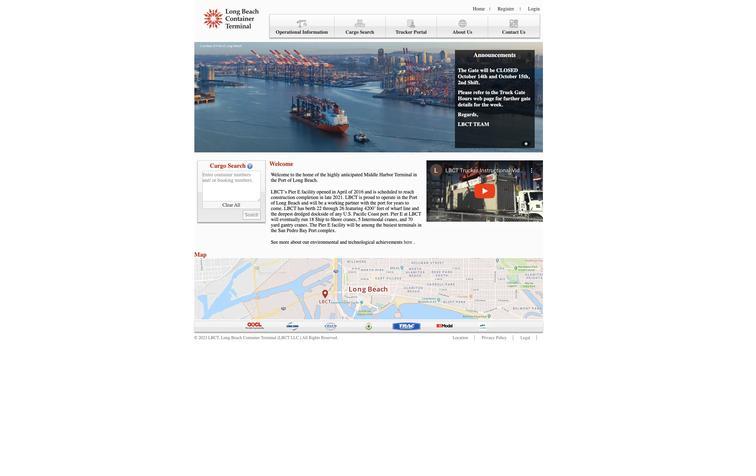 Task type: describe. For each thing, give the bounding box(es) containing it.
contact us
[[502, 29, 526, 35]]

of down lbct's
[[271, 200, 275, 206]]

about
[[291, 240, 301, 245]]

to inside please refer to the truck gate hours web page for further gate details for the week.
[[486, 89, 490, 95]]

yard
[[271, 222, 280, 228]]

us for about us
[[467, 29, 472, 35]]

lbct's pier e facility opened in april of 2016 and is scheduled to reach construction completion in late 2021.  lbct is proud to operate in the port of long beach and will be a working partner with the port for years to come.  lbct has berth 22 through 26 featuring 4200' feet of wharf line and the deepest dredged dockside of any u.s. pacific coast port. pier e at lbct will eventually run 18 ship to shore cranes, 5 intermodal cranes, and 70 yard gantry cranes. the pier e facility will be among the busiest terminals in the san pedro bay port complex.
[[271, 189, 422, 233]]

dredged
[[294, 211, 310, 217]]

welcome to the home of the highly anticipated middle harbor terminal in the port of long beach.
[[271, 172, 417, 183]]

2023
[[199, 335, 207, 340]]

closed
[[496, 67, 518, 73]]

the gate will be closed october 14th and october 15th, 2nd shift.
[[458, 67, 530, 86]]

map
[[194, 251, 207, 258]]

technological
[[348, 240, 375, 245]]

run
[[301, 217, 308, 222]]

0 vertical spatial pier
[[288, 189, 296, 195]]

container
[[243, 335, 260, 340]]

trucker portal link
[[386, 16, 437, 38]]

pacific
[[353, 211, 367, 217]]

here
[[404, 240, 412, 245]]

our
[[303, 240, 309, 245]]

1 vertical spatial port
[[409, 195, 417, 200]]

regards,​
[[458, 111, 478, 117]]

of left any
[[330, 211, 334, 217]]

to right years
[[405, 200, 409, 206]]

contact us link
[[488, 16, 540, 38]]

will left 5
[[347, 222, 355, 228]]

and right 2016
[[365, 189, 372, 195]]

and up dredged
[[301, 200, 308, 206]]

reserved.
[[321, 335, 338, 340]]

login link
[[528, 6, 540, 12]]

please refer to the truck gate hours web page for further gate details for the week.
[[458, 89, 531, 108]]

busiest
[[383, 222, 397, 228]]

in left late
[[320, 195, 324, 200]]

week.
[[490, 102, 503, 108]]

2 cranes, from the left
[[385, 217, 398, 222]]

lbct up featuring
[[345, 195, 358, 200]]

22
[[317, 206, 322, 211]]

the left highly
[[320, 172, 326, 178]]

featuring
[[346, 206, 363, 211]]

april
[[337, 189, 347, 195]]

trucker
[[396, 29, 413, 35]]

further
[[504, 95, 520, 102]]

about us
[[453, 29, 472, 35]]

policy
[[496, 335, 507, 340]]

intermodal
[[362, 217, 384, 222]]

opened
[[317, 189, 331, 195]]

70
[[408, 217, 413, 222]]

search inside menu bar
[[360, 29, 374, 35]]

at
[[404, 211, 408, 217]]

san
[[278, 228, 286, 233]]

the left port
[[370, 200, 376, 206]]

complex.
[[318, 228, 336, 233]]

beach.
[[304, 178, 318, 183]]

lbct down regards,​
[[458, 121, 472, 127]]

in right operate
[[397, 195, 401, 200]]

gate
[[521, 95, 531, 102]]

construction
[[271, 195, 295, 200]]

clear
[[222, 202, 233, 208]]

shift.
[[468, 79, 480, 86]]

to right ship
[[326, 217, 329, 222]]

and right line
[[412, 206, 419, 211]]

web
[[473, 95, 482, 102]]

feet
[[377, 206, 384, 211]]

eventually
[[280, 217, 300, 222]]

the left truck
[[491, 89, 498, 95]]

refer
[[473, 89, 484, 95]]

lbct right at
[[409, 211, 421, 217]]

0 horizontal spatial long
[[221, 335, 230, 340]]

to left reach
[[398, 189, 402, 195]]

the left san
[[271, 228, 277, 233]]

a
[[324, 200, 327, 206]]

of right home on the top left
[[315, 172, 319, 178]]

berth
[[305, 206, 316, 211]]

5
[[358, 217, 361, 222]]

middle
[[364, 172, 378, 178]]

privacy
[[482, 335, 495, 340]]

18
[[309, 217, 314, 222]]

location
[[453, 335, 468, 340]]

gantry
[[281, 222, 293, 228]]

among
[[362, 222, 375, 228]]

environmental
[[310, 240, 339, 245]]

4200'
[[364, 206, 376, 211]]

home
[[303, 172, 314, 178]]

operational information link
[[270, 16, 334, 38]]

cargo search link
[[334, 16, 386, 38]]

hours
[[458, 95, 472, 102]]

the inside lbct's pier e facility opened in april of 2016 and is scheduled to reach construction completion in late 2021.  lbct is proud to operate in the port of long beach and will be a working partner with the port for years to come.  lbct has berth 22 through 26 featuring 4200' feet of wharf line and the deepest dredged dockside of any u.s. pacific coast port. pier e at lbct will eventually run 18 ship to shore cranes, 5 intermodal cranes, and 70 yard gantry cranes. the pier e facility will be among the busiest terminals in the san pedro bay port complex.
[[310, 222, 317, 228]]

highly
[[328, 172, 340, 178]]

cargo inside menu bar
[[346, 29, 359, 35]]

the up yard
[[271, 211, 277, 217]]

1 vertical spatial pier
[[391, 211, 399, 217]]

in right late
[[332, 189, 336, 195]]

lbct left the has
[[284, 206, 297, 211]]

partner
[[345, 200, 359, 206]]

operate
[[381, 195, 396, 200]]

information
[[302, 29, 328, 35]]

in inside the welcome to the home of the highly anticipated middle harbor terminal in the port of long beach.
[[413, 172, 417, 178]]

2021.
[[333, 195, 344, 200]]

.
[[414, 240, 415, 245]]

in right 70
[[418, 222, 422, 228]]

welcome for welcome to the home of the highly anticipated middle harbor terminal in the port of long beach.
[[271, 172, 289, 178]]

details
[[458, 102, 473, 108]]

coast
[[368, 211, 379, 217]]

more
[[279, 240, 289, 245]]

©
[[194, 335, 198, 340]]

ship
[[315, 217, 324, 222]]

0 horizontal spatial cargo search
[[210, 162, 246, 169]]

menu bar containing operational information
[[269, 14, 540, 38]]

trucker portal
[[396, 29, 427, 35]]

2016
[[354, 189, 364, 195]]

page
[[484, 95, 494, 102]]

reach
[[404, 189, 414, 195]]

come.
[[271, 206, 283, 211]]

please
[[458, 89, 472, 95]]

the left week.
[[482, 102, 489, 108]]

login
[[528, 6, 540, 12]]

through
[[323, 206, 338, 211]]



Task type: vqa. For each thing, say whether or not it's contained in the screenshot.
"085" cell
no



Task type: locate. For each thing, give the bounding box(es) containing it.
2nd
[[458, 79, 467, 86]]

0 vertical spatial welcome
[[269, 160, 293, 167]]

cargo search
[[346, 29, 374, 35], [210, 162, 246, 169]]

clear all
[[222, 202, 240, 208]]

1 horizontal spatial gate
[[515, 89, 525, 95]]

the
[[458, 67, 467, 73], [310, 222, 317, 228]]

1 horizontal spatial port
[[309, 228, 317, 233]]

1 vertical spatial welcome
[[271, 172, 289, 178]]

facility down beach.
[[302, 189, 316, 195]]

2 vertical spatial port
[[309, 228, 317, 233]]

will
[[480, 67, 488, 73], [310, 200, 317, 206], [271, 217, 279, 222], [347, 222, 355, 228]]

2 vertical spatial be
[[356, 222, 360, 228]]

1 horizontal spatial is
[[373, 189, 376, 195]]

terminal right the harbor
[[395, 172, 412, 178]]

achievements
[[376, 240, 403, 245]]

all inside button
[[234, 202, 240, 208]]

years
[[394, 200, 404, 206]]

in up reach
[[413, 172, 417, 178]]

terminal left (lbct
[[261, 335, 276, 340]]

0 horizontal spatial pier
[[288, 189, 296, 195]]

is
[[373, 189, 376, 195], [359, 195, 362, 200]]

1 vertical spatial search
[[228, 162, 246, 169]]

1 vertical spatial long
[[276, 200, 287, 206]]

menu bar
[[269, 14, 540, 38]]

deepest
[[278, 211, 293, 217]]

the up lbct's
[[271, 178, 277, 183]]

us right contact
[[520, 29, 526, 35]]

beach inside lbct's pier e facility opened in april of 2016 and is scheduled to reach construction completion in late 2021.  lbct is proud to operate in the port of long beach and will be a working partner with the port for years to come.  lbct has berth 22 through 26 featuring 4200' feet of wharf line and the deepest dredged dockside of any u.s. pacific coast port. pier e at lbct will eventually run 18 ship to shore cranes, 5 intermodal cranes, and 70 yard gantry cranes. the pier e facility will be among the busiest terminals in the san pedro bay port complex.
[[288, 200, 300, 206]]

1 horizontal spatial october
[[499, 73, 517, 79]]

about us link
[[437, 16, 488, 38]]

1 horizontal spatial the
[[458, 67, 467, 73]]

home link
[[473, 6, 485, 12]]

0 vertical spatial be
[[490, 67, 495, 73]]

1 vertical spatial be
[[318, 200, 323, 206]]

gate inside the gate will be closed october 14th and october 15th, 2nd shift.
[[468, 67, 479, 73]]

lbct's
[[271, 189, 287, 195]]

be
[[490, 67, 495, 73], [318, 200, 323, 206], [356, 222, 360, 228]]

long inside the welcome to the home of the highly anticipated middle harbor terminal in the port of long beach.
[[293, 178, 303, 183]]

2 october from the left
[[499, 73, 517, 79]]

1 vertical spatial all
[[302, 335, 308, 340]]

be left closed
[[490, 67, 495, 73]]

0 horizontal spatial |
[[490, 6, 490, 12]]

0 vertical spatial facility
[[302, 189, 316, 195]]

15th,
[[518, 73, 530, 79]]

the left home on the top left
[[296, 172, 302, 178]]

0 vertical spatial all
[[234, 202, 240, 208]]

and left technological
[[340, 240, 347, 245]]

all right 'llc.)'
[[302, 335, 308, 340]]

us for contact us
[[520, 29, 526, 35]]

welcome
[[269, 160, 293, 167], [271, 172, 289, 178]]

long down lbct's
[[276, 200, 287, 206]]

0 horizontal spatial us
[[467, 29, 472, 35]]

| left login
[[520, 6, 521, 12]]

for right port
[[387, 200, 392, 206]]

2 vertical spatial pier
[[318, 222, 326, 228]]

pedro
[[287, 228, 298, 233]]

0 horizontal spatial is
[[359, 195, 362, 200]]

to inside the welcome to the home of the highly anticipated middle harbor terminal in the port of long beach.
[[291, 172, 294, 178]]

1 horizontal spatial all
[[302, 335, 308, 340]]

1 | from the left
[[490, 6, 490, 12]]

terminal inside the welcome to the home of the highly anticipated middle harbor terminal in the port of long beach.
[[395, 172, 412, 178]]

long
[[293, 178, 303, 183], [276, 200, 287, 206], [221, 335, 230, 340]]

2 us from the left
[[520, 29, 526, 35]]

here link
[[404, 240, 412, 245]]

for inside lbct's pier e facility opened in april of 2016 and is scheduled to reach construction completion in late 2021.  lbct is proud to operate in the port of long beach and will be a working partner with the port for years to come.  lbct has berth 22 through 26 featuring 4200' feet of wharf line and the deepest dredged dockside of any u.s. pacific coast port. pier e at lbct will eventually run 18 ship to shore cranes, 5 intermodal cranes, and 70 yard gantry cranes. the pier e facility will be among the busiest terminals in the san pedro bay port complex.
[[387, 200, 392, 206]]

be left among
[[356, 222, 360, 228]]

1 vertical spatial gate
[[515, 89, 525, 95]]

will down the come.
[[271, 217, 279, 222]]

gate inside please refer to the truck gate hours web page for further gate details for the week.
[[515, 89, 525, 95]]

pier down "dockside" at top
[[318, 222, 326, 228]]

2 horizontal spatial be
[[490, 67, 495, 73]]

pier
[[288, 189, 296, 195], [391, 211, 399, 217], [318, 222, 326, 228]]

0 horizontal spatial cranes,
[[343, 217, 357, 222]]

about
[[453, 29, 466, 35]]

with
[[360, 200, 369, 206]]

1 vertical spatial cargo search
[[210, 162, 246, 169]]

all right clear
[[234, 202, 240, 208]]

operational information
[[276, 29, 328, 35]]

location link
[[453, 335, 468, 340]]

gate up shift.
[[468, 67, 479, 73]]

lbct
[[458, 121, 472, 127], [345, 195, 358, 200], [284, 206, 297, 211], [409, 211, 421, 217]]

beach up dredged
[[288, 200, 300, 206]]

1 us from the left
[[467, 29, 472, 35]]

1 horizontal spatial |
[[520, 6, 521, 12]]

welcome for welcome
[[269, 160, 293, 167]]

of up construction
[[288, 178, 292, 183]]

0 horizontal spatial october
[[458, 73, 476, 79]]

long right lbct,
[[221, 335, 230, 340]]

home
[[473, 6, 485, 12]]

1 vertical spatial terminal
[[261, 335, 276, 340]]

to right proud
[[376, 195, 380, 200]]

contact
[[502, 29, 519, 35]]

port right bay
[[309, 228, 317, 233]]

1 vertical spatial facility
[[332, 222, 346, 228]]

2 vertical spatial e
[[328, 222, 331, 228]]

of left 2016
[[348, 189, 353, 195]]

be left a
[[318, 200, 323, 206]]

0 horizontal spatial cargo
[[210, 162, 226, 169]]

welcome inside the welcome to the home of the highly anticipated middle harbor terminal in the port of long beach.
[[271, 172, 289, 178]]

facility down any
[[332, 222, 346, 228]]

late
[[325, 195, 332, 200]]

to left home on the top left
[[291, 172, 294, 178]]

the up 2nd
[[458, 67, 467, 73]]

1 horizontal spatial long
[[276, 200, 287, 206]]

0 vertical spatial cargo search
[[346, 29, 374, 35]]

terminals
[[398, 222, 417, 228]]

wharf
[[391, 206, 402, 211]]

of right the feet
[[385, 206, 389, 211]]

see
[[271, 240, 278, 245]]

None submit
[[243, 210, 261, 220]]

1 horizontal spatial pier
[[318, 222, 326, 228]]

1 horizontal spatial us
[[520, 29, 526, 35]]

port.
[[380, 211, 389, 217]]

cranes, left 5
[[343, 217, 357, 222]]

2 horizontal spatial port
[[409, 195, 417, 200]]

for right page
[[496, 95, 502, 102]]

0 vertical spatial search
[[360, 29, 374, 35]]

the right run
[[310, 222, 317, 228]]

1 cranes, from the left
[[343, 217, 357, 222]]

0 horizontal spatial beach
[[231, 335, 242, 340]]

lbct team
[[458, 121, 489, 127]]

legal link
[[521, 335, 530, 340]]

2 horizontal spatial e
[[400, 211, 403, 217]]

0 horizontal spatial be
[[318, 200, 323, 206]]

0 horizontal spatial search
[[228, 162, 246, 169]]

of
[[315, 172, 319, 178], [288, 178, 292, 183], [348, 189, 353, 195], [271, 200, 275, 206], [385, 206, 389, 211], [330, 211, 334, 217]]

cranes,
[[343, 217, 357, 222], [385, 217, 398, 222]]

port up line
[[409, 195, 417, 200]]

e left at
[[400, 211, 403, 217]]

0 vertical spatial gate
[[468, 67, 479, 73]]

working
[[328, 200, 344, 206]]

pier right port.
[[391, 211, 399, 217]]

1 horizontal spatial be
[[356, 222, 360, 228]]

portal
[[414, 29, 427, 35]]

(lbct
[[277, 335, 290, 340]]

Enter container numbers and/ or booking numbers. text field
[[202, 171, 261, 201]]

harbor
[[379, 172, 393, 178]]

long left beach.
[[293, 178, 303, 183]]

and left 70
[[400, 217, 407, 222]]

1 october from the left
[[458, 73, 476, 79]]

the up line
[[402, 195, 408, 200]]

e
[[297, 189, 300, 195], [400, 211, 403, 217], [328, 222, 331, 228]]

1 horizontal spatial search
[[360, 29, 374, 35]]

0 horizontal spatial for
[[387, 200, 392, 206]]

cargo
[[346, 29, 359, 35], [210, 162, 226, 169]]

0 horizontal spatial e
[[297, 189, 300, 195]]

will inside the gate will be closed october 14th and october 15th, 2nd shift.
[[480, 67, 488, 73]]

0 horizontal spatial gate
[[468, 67, 479, 73]]

1 vertical spatial the
[[310, 222, 317, 228]]

0 vertical spatial beach
[[288, 200, 300, 206]]

the right among
[[376, 222, 382, 228]]

beach left container
[[231, 335, 242, 340]]

the inside the gate will be closed october 14th and october 15th, 2nd shift.
[[458, 67, 467, 73]]

2 horizontal spatial pier
[[391, 211, 399, 217]]

port up lbct's
[[278, 178, 286, 183]]

2 vertical spatial long
[[221, 335, 230, 340]]

© 2023 lbct, long beach container terminal (lbct llc.) all rights reserved.
[[194, 335, 338, 340]]

0 horizontal spatial the
[[310, 222, 317, 228]]

| right home at the right of the page
[[490, 6, 490, 12]]

proud
[[364, 195, 375, 200]]

cranes, down wharf
[[385, 217, 398, 222]]

26
[[339, 206, 344, 211]]

1 horizontal spatial facility
[[332, 222, 346, 228]]

privacy policy
[[482, 335, 507, 340]]

truck
[[500, 89, 513, 95]]

long inside lbct's pier e facility opened in april of 2016 and is scheduled to reach construction completion in late 2021.  lbct is proud to operate in the port of long beach and will be a working partner with the port for years to come.  lbct has berth 22 through 26 featuring 4200' feet of wharf line and the deepest dredged dockside of any u.s. pacific coast port. pier e at lbct will eventually run 18 ship to shore cranes, 5 intermodal cranes, and 70 yard gantry cranes. the pier e facility will be among the busiest terminals in the san pedro bay port complex.
[[276, 200, 287, 206]]

2 horizontal spatial long
[[293, 178, 303, 183]]

0 vertical spatial port
[[278, 178, 286, 183]]

0 horizontal spatial port
[[278, 178, 286, 183]]

0 horizontal spatial all
[[234, 202, 240, 208]]

to right refer
[[486, 89, 490, 95]]

october up please
[[458, 73, 476, 79]]

operational
[[276, 29, 301, 35]]

all
[[234, 202, 240, 208], [302, 335, 308, 340]]

2 horizontal spatial for
[[496, 95, 502, 102]]

1 horizontal spatial cranes,
[[385, 217, 398, 222]]

1 horizontal spatial cargo search
[[346, 29, 374, 35]]

any
[[335, 211, 342, 217]]

be inside the gate will be closed october 14th and october 15th, 2nd shift.
[[490, 67, 495, 73]]

is left proud
[[359, 195, 362, 200]]

0 vertical spatial e
[[297, 189, 300, 195]]

line
[[403, 206, 411, 211]]

0 vertical spatial cargo
[[346, 29, 359, 35]]

0 horizontal spatial facility
[[302, 189, 316, 195]]

0 vertical spatial terminal
[[395, 172, 412, 178]]

1 horizontal spatial cargo
[[346, 29, 359, 35]]

for right details
[[474, 102, 481, 108]]

will down "announcements"
[[480, 67, 488, 73]]

0 horizontal spatial terminal
[[261, 335, 276, 340]]

completion
[[296, 195, 319, 200]]

has
[[298, 206, 304, 211]]

is left scheduled
[[373, 189, 376, 195]]

u.s.
[[343, 211, 352, 217]]

us right about
[[467, 29, 472, 35]]

1 horizontal spatial for
[[474, 102, 481, 108]]

gate
[[468, 67, 479, 73], [515, 89, 525, 95]]

shore
[[331, 217, 342, 222]]

will left a
[[310, 200, 317, 206]]

e left shore at the left of page
[[328, 222, 331, 228]]

0 vertical spatial the
[[458, 67, 467, 73]]

1 vertical spatial beach
[[231, 335, 242, 340]]

port inside the welcome to the home of the highly anticipated middle harbor terminal in the port of long beach.
[[278, 178, 286, 183]]

search
[[360, 29, 374, 35], [228, 162, 246, 169]]

1 horizontal spatial e
[[328, 222, 331, 228]]

beach
[[288, 200, 300, 206], [231, 335, 242, 340]]

1 vertical spatial e
[[400, 211, 403, 217]]

|
[[490, 6, 490, 12], [520, 6, 521, 12]]

0 vertical spatial long
[[293, 178, 303, 183]]

dockside
[[311, 211, 329, 217]]

october up truck
[[499, 73, 517, 79]]

cranes.
[[295, 222, 308, 228]]

2 | from the left
[[520, 6, 521, 12]]

privacy policy link
[[482, 335, 507, 340]]

1 vertical spatial cargo
[[210, 162, 226, 169]]

pier right lbct's
[[288, 189, 296, 195]]

1 horizontal spatial beach
[[288, 200, 300, 206]]

gate right truck
[[515, 89, 525, 95]]

1 horizontal spatial terminal
[[395, 172, 412, 178]]

e up the has
[[297, 189, 300, 195]]

14th and
[[478, 73, 497, 79]]



